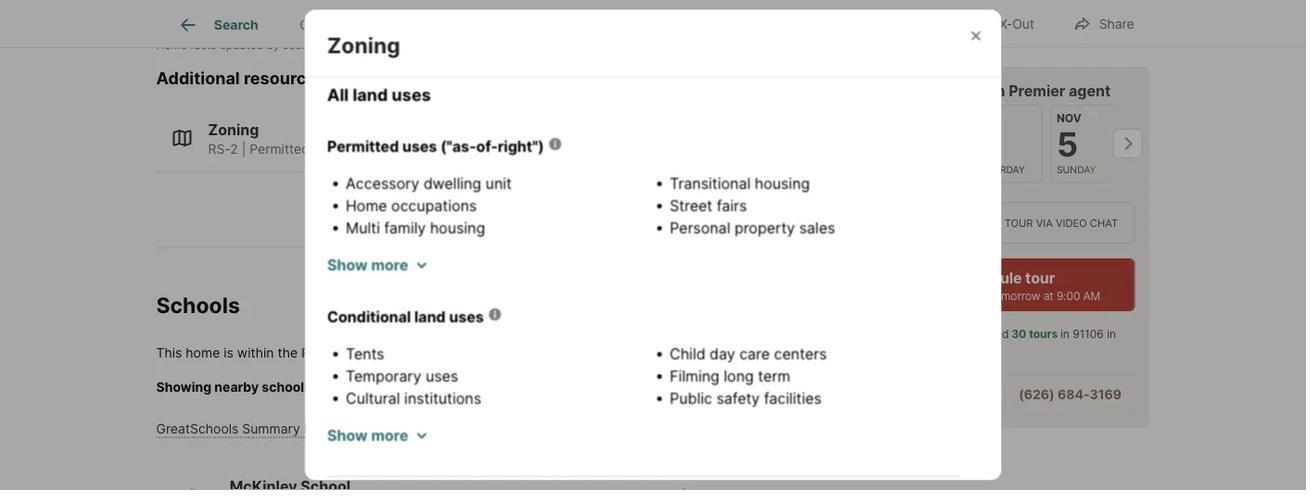 Task type: locate. For each thing, give the bounding box(es) containing it.
more down family
[[371, 256, 408, 274]]

land up school on the bottom left
[[414, 308, 445, 326]]

zoning inside zoning rs-2 | permitted: single-family, multi-family, adu, commercial
[[208, 121, 259, 139]]

30 inside 'in the last 30 days'
[[960, 345, 974, 358]]

uses up district
[[449, 308, 483, 326]]

0 vertical spatial more
[[371, 256, 408, 274]]

0 horizontal spatial family,
[[360, 141, 403, 157]]

unit
[[485, 175, 511, 193]]

home facts updated by county records on oct 23, 2023
[[156, 39, 450, 52]]

0 horizontal spatial zoning
[[208, 121, 259, 139]]

child
[[669, 345, 705, 363]]

1 horizontal spatial home
[[345, 197, 387, 215]]

2 horizontal spatial the
[[917, 345, 935, 358]]

last
[[938, 345, 956, 358]]

nov inside the nov 4 saturday
[[974, 112, 999, 125]]

1 show from the top
[[327, 256, 367, 274]]

permitted uses ("as-of-right")
[[327, 138, 544, 156]]

show more for tents temporary uses cultural institutions
[[327, 427, 408, 445]]

0 vertical spatial 30
[[1012, 328, 1027, 341]]

2023
[[423, 39, 450, 52]]

child day care centers filming long term public safety facilities
[[669, 345, 827, 408]]

the right within
[[278, 346, 298, 361]]

school
[[415, 346, 459, 361]]

share
[[1099, 16, 1134, 32]]

uses left ("as-
[[402, 138, 437, 156]]

via
[[1036, 217, 1053, 229]]

1 vertical spatial more
[[371, 427, 408, 445]]

1 nov from the left
[[974, 112, 999, 125]]

option
[[875, 202, 993, 244]]

day
[[709, 345, 735, 363]]

housing
[[754, 175, 810, 193], [430, 219, 485, 237]]

1 show more from the top
[[327, 256, 408, 274]]

uses for tents temporary uses cultural institutions
[[425, 368, 458, 386]]

housing up property
[[754, 175, 810, 193]]

schedule
[[955, 269, 1022, 287]]

2 nov from the left
[[1056, 112, 1081, 125]]

0 vertical spatial show
[[327, 256, 367, 274]]

nov down the tour with a redfin premier agent
[[974, 112, 999, 125]]

1 vertical spatial redfin
[[917, 328, 951, 341]]

records
[[322, 39, 362, 52]]

2 in from the left
[[1107, 328, 1116, 341]]

premier
[[1009, 82, 1065, 100]]

3 tab from the left
[[665, 3, 757, 47]]

0 vertical spatial land
[[352, 85, 387, 106]]

2 show from the top
[[327, 427, 367, 445]]

home left "facts"
[[156, 39, 187, 52]]

1 vertical spatial show
[[327, 427, 367, 445]]

0 horizontal spatial 30
[[960, 345, 974, 358]]

1 vertical spatial commercial
[[524, 141, 596, 157]]

in right the 91106 at the right bottom of page
[[1107, 328, 1116, 341]]

rating
[[304, 422, 343, 437]]

uses up zoning rs-2 | permitted: single-family, multi-family, adu, commercial
[[391, 85, 430, 106]]

home up multi
[[345, 197, 387, 215]]

0 horizontal spatial tour
[[875, 82, 908, 100]]

1 vertical spatial housing
[[430, 219, 485, 237]]

nov down the agent at top
[[1056, 112, 1081, 125]]

permitted
[[327, 138, 398, 156]]

in inside 'in the last 30 days'
[[1107, 328, 1116, 341]]

1 horizontal spatial nov
[[1056, 112, 1081, 125]]

single-
[[317, 141, 360, 157]]

91106
[[1073, 328, 1104, 341]]

dwelling
[[423, 175, 481, 193]]

tab list
[[156, 0, 772, 47]]

2 show more button from the top
[[327, 425, 426, 447]]

home inside accessory dwelling unit home occupations multi family housing
[[345, 197, 387, 215]]

x-out
[[999, 16, 1034, 32]]

family, up dwelling
[[443, 141, 485, 157]]

district
[[470, 380, 513, 396]]

1 vertical spatial show more
[[327, 427, 408, 445]]

0 horizontal spatial nov
[[974, 112, 999, 125]]

2 show more from the top
[[327, 427, 408, 445]]

show more button
[[327, 255, 426, 277], [327, 425, 426, 447]]

housing inside transitional housing street fairs personal property sales
[[754, 175, 810, 193]]

agent
[[1069, 82, 1111, 100]]

commercial
[[488, 4, 571, 22], [524, 141, 596, 157]]

23,
[[403, 39, 420, 52]]

centers
[[774, 345, 827, 363]]

safety
[[716, 390, 759, 408]]

additional resources
[[156, 69, 326, 89]]

in right tours
[[1060, 328, 1070, 341]]

district
[[462, 346, 509, 361]]

show down cultural
[[327, 427, 367, 445]]

term
[[758, 368, 790, 386]]

home
[[156, 39, 187, 52], [345, 197, 387, 215]]

tents temporary uses cultural institutions
[[345, 345, 481, 408]]

0 vertical spatial commercial
[[488, 4, 571, 22]]

1 tab from the left
[[378, 3, 517, 47]]

tab
[[378, 3, 517, 47], [517, 3, 665, 47], [665, 3, 757, 47]]

tour left via
[[1005, 217, 1033, 229]]

1 family, from the left
[[360, 141, 403, 157]]

|
[[242, 141, 246, 157]]

more for home
[[371, 256, 408, 274]]

tab list containing search
[[156, 0, 772, 47]]

zoning for zoning
[[327, 32, 400, 58]]

all land uses
[[327, 85, 430, 106]]

30
[[1012, 328, 1027, 341], [960, 345, 974, 358]]

tour with a redfin premier agent
[[875, 82, 1111, 100]]

1 vertical spatial 30
[[960, 345, 974, 358]]

1 horizontal spatial in
[[1107, 328, 1116, 341]]

sunday
[[1056, 164, 1096, 175]]

greatschools summary rating
[[156, 422, 343, 437]]

tour
[[875, 82, 908, 100], [1005, 217, 1033, 229]]

schools.
[[262, 380, 315, 396]]

zoning element
[[327, 10, 422, 59]]

family, up accessory
[[360, 141, 403, 157]]

1 horizontal spatial zoning
[[327, 32, 400, 58]]

transitional
[[669, 175, 750, 193]]

the left last
[[917, 345, 935, 358]]

show more down cultural
[[327, 427, 408, 445]]

0 vertical spatial zoning
[[327, 32, 400, 58]]

2 family, from the left
[[443, 141, 485, 157]]

show more button down multi
[[327, 255, 426, 277]]

the right check
[[403, 380, 423, 396]]

show more button down cultural
[[327, 425, 426, 447]]

1 show more button from the top
[[327, 255, 426, 277]]

0 vertical spatial tour
[[875, 82, 908, 100]]

chat
[[1090, 217, 1118, 229]]

facts
[[190, 39, 216, 52]]

overview tab
[[279, 3, 378, 47]]

0 horizontal spatial home
[[156, 39, 187, 52]]

next image
[[1113, 129, 1143, 159]]

0 horizontal spatial land
[[352, 85, 387, 106]]

show more for accessory dwelling unit home occupations multi family housing
[[327, 256, 408, 274]]

1 horizontal spatial tour
[[1005, 217, 1033, 229]]

1 horizontal spatial housing
[[754, 175, 810, 193]]

show more
[[327, 256, 408, 274], [327, 427, 408, 445]]

permitted land uses element
[[327, 0, 613, 25]]

None button
[[886, 104, 961, 184], [968, 105, 1042, 183], [1050, 105, 1124, 183], [886, 104, 961, 184], [968, 105, 1042, 183], [1050, 105, 1124, 183]]

1 horizontal spatial redfin
[[959, 82, 1005, 100]]

30 for days
[[960, 345, 974, 358]]

1 horizontal spatial family,
[[443, 141, 485, 157]]

5
[[1056, 124, 1078, 165]]

1 vertical spatial tour
[[1005, 217, 1033, 229]]

public
[[669, 390, 712, 408]]

0 horizontal spatial housing
[[430, 219, 485, 237]]

30 down agents
[[960, 345, 974, 358]]

0 vertical spatial housing
[[754, 175, 810, 193]]

zoning dialog
[[305, 0, 1002, 490]]

show for multi family housing
[[327, 256, 367, 274]]

0 vertical spatial show more
[[327, 256, 408, 274]]

redfin right a
[[959, 82, 1005, 100]]

0 horizontal spatial in
[[1060, 328, 1070, 341]]

tour inside list box
[[1005, 217, 1033, 229]]

occupations
[[391, 197, 476, 215]]

2 more from the top
[[371, 427, 408, 445]]

accessory
[[345, 175, 419, 193]]

1 vertical spatial land
[[414, 308, 445, 326]]

30 right led at the bottom right
[[1012, 328, 1027, 341]]

tour for tour via video chat
[[1005, 217, 1033, 229]]

family
[[384, 219, 425, 237]]

am
[[1083, 289, 1100, 303]]

zoning inside dialog
[[327, 32, 400, 58]]

more down cultural
[[371, 427, 408, 445]]

out
[[1012, 16, 1034, 32]]

nov
[[974, 112, 999, 125], [1056, 112, 1081, 125]]

permitted:
[[250, 141, 313, 157]]

more
[[371, 256, 408, 274], [371, 427, 408, 445]]

show down multi
[[327, 256, 367, 274]]

1 horizontal spatial 30
[[1012, 328, 1027, 341]]

uses for conditional land uses
[[449, 308, 483, 326]]

1 vertical spatial home
[[345, 197, 387, 215]]

30 for tours
[[1012, 328, 1027, 341]]

3169
[[1090, 387, 1122, 403]]

(626) 684-3169 link
[[1019, 387, 1122, 403]]

show more down multi
[[327, 256, 408, 274]]

1 horizontal spatial land
[[414, 308, 445, 326]]

uses up institutions
[[425, 368, 458, 386]]

next
[[909, 289, 934, 303]]

housing down occupations
[[430, 219, 485, 237]]

nov inside nov 5 sunday
[[1056, 112, 1081, 125]]

commercial inside "permitted land uses" "element"
[[488, 4, 571, 22]]

0 vertical spatial show more button
[[327, 255, 426, 277]]

1 more from the top
[[371, 256, 408, 274]]

1 vertical spatial zoning
[[208, 121, 259, 139]]

0 vertical spatial redfin
[[959, 82, 1005, 100]]

oct
[[381, 39, 400, 52]]

temporary
[[345, 368, 421, 386]]

county
[[282, 39, 319, 52]]

the inside 'in the last 30 days'
[[917, 345, 935, 358]]

redfin up last
[[917, 328, 951, 341]]

tour left with
[[875, 82, 908, 100]]

pasadena
[[301, 346, 364, 361]]

uses inside "tents temporary uses cultural institutions"
[[425, 368, 458, 386]]

1 vertical spatial show more button
[[327, 425, 426, 447]]

land right all
[[352, 85, 387, 106]]

transitional housing street fairs personal property sales
[[669, 175, 835, 237]]

show for cultural institutions
[[327, 427, 367, 445]]

conditional land uses
[[327, 308, 483, 326]]

saturday
[[974, 164, 1025, 175]]

1 horizontal spatial the
[[403, 380, 423, 396]]

greatschools
[[156, 422, 239, 437]]

facilities
[[764, 390, 821, 408]]

in
[[1060, 328, 1070, 341], [1107, 328, 1116, 341]]

zoning
[[327, 32, 400, 58], [208, 121, 259, 139]]



Task type: describe. For each thing, give the bounding box(es) containing it.
accessory dwelling unit home occupations multi family housing
[[345, 175, 511, 237]]

long
[[723, 368, 753, 386]]

showing
[[156, 380, 211, 396]]

this home is within the pasadena unified school district
[[156, 346, 509, 361]]

nov 4 saturday
[[974, 112, 1025, 175]]

search
[[214, 17, 258, 33]]

this
[[726, 380, 749, 396]]

serving
[[677, 380, 723, 396]]

0 vertical spatial home
[[156, 39, 187, 52]]

0 horizontal spatial redfin
[[917, 328, 951, 341]]

property
[[734, 219, 795, 237]]

care
[[739, 345, 770, 363]]

tours
[[1029, 328, 1058, 341]]

personal
[[669, 219, 730, 237]]

show more button for cultural institutions
[[327, 425, 426, 447]]

fairs
[[716, 197, 747, 215]]

by
[[266, 39, 279, 52]]

at
[[1044, 289, 1054, 303]]

housing inside accessory dwelling unit home occupations multi family housing
[[430, 219, 485, 237]]

schools
[[627, 380, 674, 396]]

home.
[[752, 380, 790, 396]]

tour via video chat list box
[[875, 202, 1135, 244]]

nov for 4
[[974, 112, 999, 125]]

available:
[[937, 289, 985, 303]]

agents
[[954, 328, 990, 341]]

institutions
[[404, 390, 481, 408]]

tomorrow
[[988, 289, 1040, 303]]

a
[[946, 82, 955, 100]]

overview
[[300, 17, 358, 33]]

this
[[156, 346, 182, 361]]

land for conditional
[[414, 308, 445, 326]]

website
[[516, 380, 564, 396]]

street
[[669, 197, 712, 215]]

tour for tour with a redfin premier agent
[[875, 82, 908, 100]]

within
[[237, 346, 274, 361]]

rs-
[[208, 141, 230, 157]]

9:00
[[1057, 289, 1080, 303]]

home
[[186, 346, 220, 361]]

pasadena unified school district link
[[301, 346, 509, 361]]

x-
[[999, 16, 1012, 32]]

(626) 684-3169
[[1019, 387, 1122, 403]]

adu,
[[489, 141, 520, 157]]

redfin agents led 30 tours in 91106
[[917, 328, 1104, 341]]

schools
[[156, 293, 240, 319]]

2 tab from the left
[[517, 3, 665, 47]]

all
[[327, 85, 348, 106]]

right")
[[497, 138, 544, 156]]

zoning for zoning rs-2 | permitted: single-family, multi-family, adu, commercial
[[208, 121, 259, 139]]

led
[[993, 328, 1009, 341]]

unified
[[367, 346, 412, 361]]

x-out button
[[958, 4, 1050, 42]]

nov for 5
[[1056, 112, 1081, 125]]

with
[[911, 82, 943, 100]]

showing nearby schools. please check the school district website to see all schools serving this home.
[[156, 380, 790, 396]]

of-
[[476, 138, 497, 156]]

see
[[584, 380, 606, 396]]

tour
[[1025, 269, 1055, 287]]

commercial inside zoning rs-2 | permitted: single-family, multi-family, adu, commercial
[[524, 141, 596, 157]]

check
[[362, 380, 399, 396]]

multi
[[345, 219, 380, 237]]

days
[[977, 345, 1002, 358]]

1 in from the left
[[1060, 328, 1070, 341]]

tour via video chat
[[1005, 217, 1118, 229]]

to
[[568, 380, 580, 396]]

more for cultural
[[371, 427, 408, 445]]

updated
[[220, 39, 263, 52]]

all
[[610, 380, 623, 396]]

search link
[[177, 14, 258, 36]]

0 horizontal spatial the
[[278, 346, 298, 361]]

uses for all land uses
[[391, 85, 430, 106]]

("as-
[[440, 138, 476, 156]]

show more button for multi family housing
[[327, 255, 426, 277]]

additional
[[156, 69, 240, 89]]

cultural
[[345, 390, 400, 408]]

land for all
[[352, 85, 387, 106]]

greatschools summary rating link
[[156, 422, 343, 437]]

on
[[365, 39, 378, 52]]

is
[[224, 346, 233, 361]]

schedule tour next available: tomorrow at 9:00 am
[[909, 269, 1100, 303]]

sales
[[799, 219, 835, 237]]

(626)
[[1019, 387, 1055, 403]]

share button
[[1058, 4, 1150, 42]]

684-
[[1058, 387, 1090, 403]]

zoning rs-2 | permitted: single-family, multi-family, adu, commercial
[[208, 121, 596, 157]]

summary
[[242, 422, 300, 437]]



Task type: vqa. For each thing, say whether or not it's contained in the screenshot.
and within KEEP BUYERS FOCUSED ON WHAT THEY LOVE ABOUT YOUR HOME. A HANDYPERSON CAN PERFORM A WIDE RANGE OF REPAIR AND MAINTENANCE TASKS AROUND YOUR HOME SO THAT POTENTIAL BUYERS AREN'T DISTRACTED BY DRIPPING FAUCETS, DRAFTY WINDOWS, OR STICKY DOORS.
no



